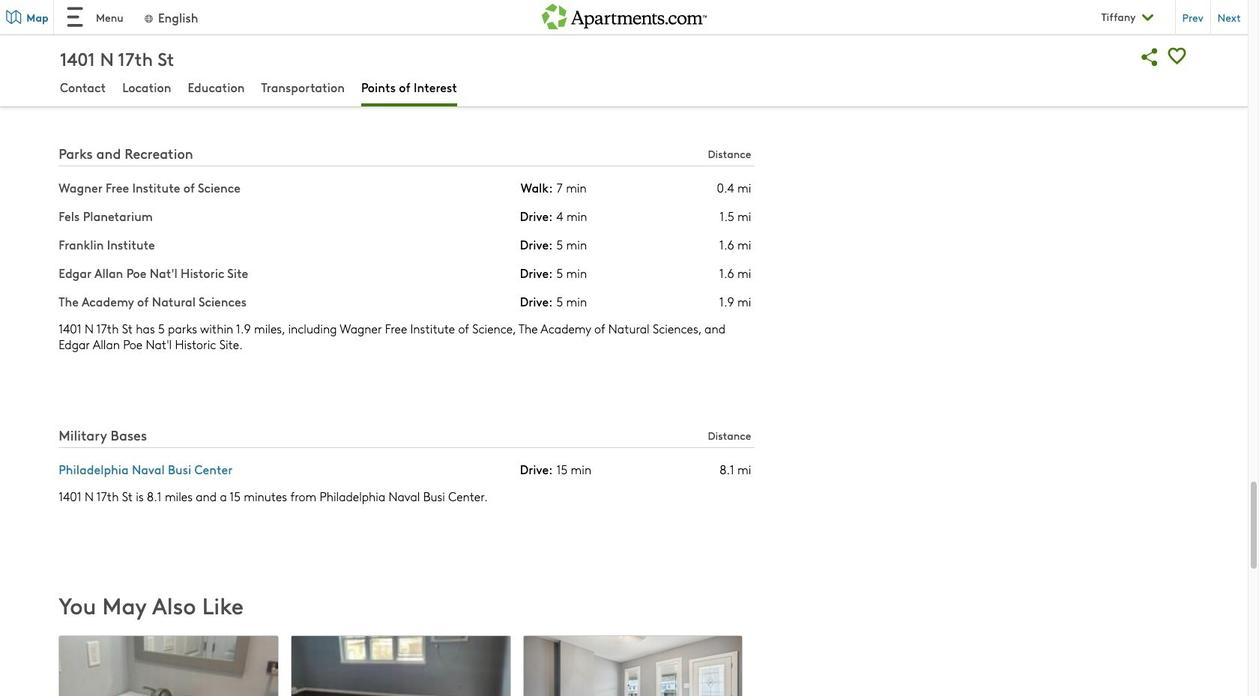 Task type: vqa. For each thing, say whether or not it's contained in the screenshot.
cats
no



Task type: describe. For each thing, give the bounding box(es) containing it.
apartments.com logo image
[[541, 0, 706, 29]]



Task type: locate. For each thing, give the bounding box(es) containing it.
share listing image
[[1136, 43, 1163, 70]]



